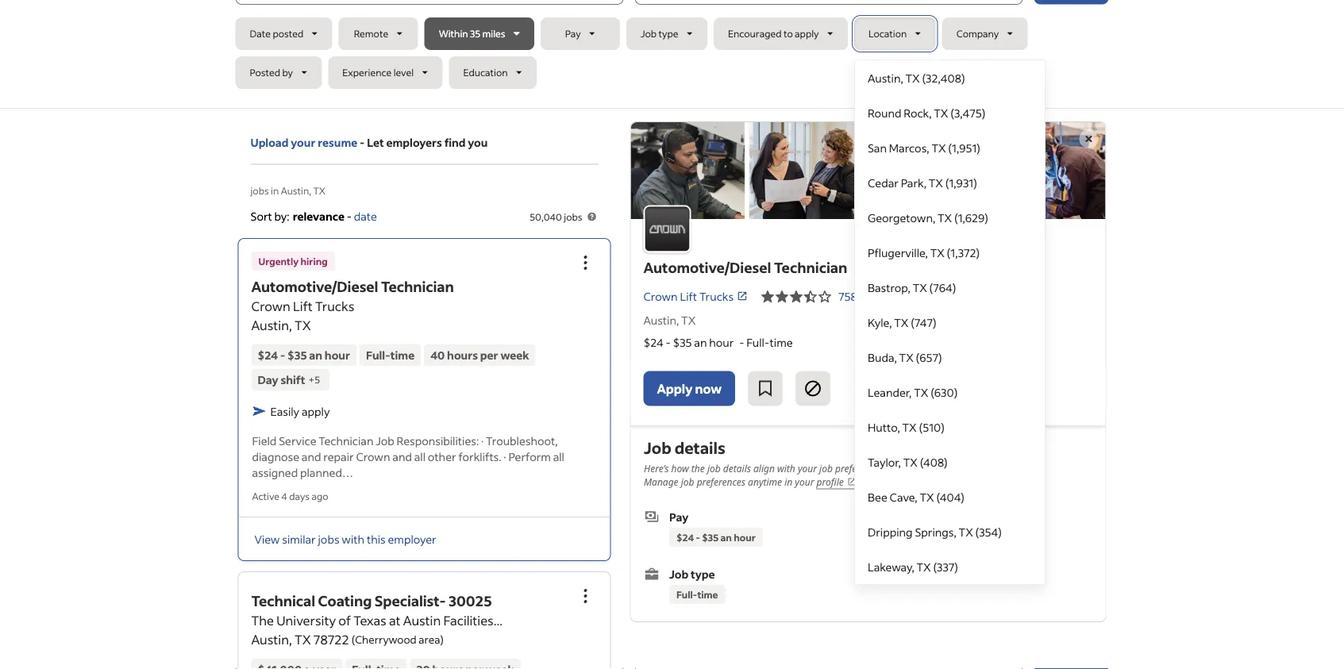 Task type: locate. For each thing, give the bounding box(es) containing it.
hour down crown lift trucks austin, tx
[[325, 348, 350, 362]]

with right the align
[[777, 462, 795, 475]]

tx inside hutto, tx (510) link
[[903, 420, 917, 434]]

1 horizontal spatial automotive/diesel
[[644, 258, 772, 276]]

2 horizontal spatial crown
[[644, 289, 678, 304]]

$24 - $35 an hour - full-time
[[644, 336, 793, 350]]

0 horizontal spatial apply
[[302, 404, 330, 418]]

close job details image
[[1080, 129, 1099, 149]]

automotive/diesel down 'hiring'
[[251, 277, 378, 296]]

crown inside crown lift trucks austin, tx
[[251, 298, 291, 314]]

0 horizontal spatial automotive/diesel technician
[[251, 277, 454, 296]]

1 horizontal spatial with
[[777, 462, 795, 475]]

job up the 'profile'
[[819, 462, 833, 475]]

0 horizontal spatial type
[[659, 27, 679, 40]]

pflugerville,
[[868, 245, 928, 260]]

crown lift trucks austin, tx
[[251, 298, 354, 333]]

taylor, tx (408)
[[868, 455, 948, 469]]

tx left the (1,629) at the top
[[938, 210, 953, 225]]

pay down manage
[[669, 510, 688, 524]]

0 horizontal spatial lift
[[293, 298, 313, 314]]

date posted button
[[236, 17, 333, 50]]

0 vertical spatial technician
[[774, 258, 848, 276]]

days
[[289, 490, 310, 503]]

0 vertical spatial jobs
[[251, 184, 269, 197]]

let
[[367, 135, 384, 150]]

crown lift trucks logo image
[[631, 122, 1106, 219], [644, 205, 691, 253]]

)
[[440, 633, 444, 647]]

technician
[[774, 258, 848, 276], [381, 277, 454, 296], [319, 434, 374, 448]]

austin,
[[868, 71, 904, 85], [281, 184, 311, 197], [644, 313, 679, 328], [251, 317, 292, 333], [251, 632, 292, 648]]

0 horizontal spatial crown
[[251, 298, 291, 314]]

crown down urgently
[[251, 298, 291, 314]]

pay inside dropdown button
[[565, 27, 581, 40]]

0 horizontal spatial in
[[271, 184, 279, 197]]

1 horizontal spatial and
[[393, 449, 412, 464]]

here's
[[644, 462, 669, 475]]

an down austin, tx
[[695, 336, 707, 350]]

marcos,
[[889, 141, 930, 155]]

trucks down 'automotive/diesel technician' button at the left
[[315, 298, 354, 314]]

- down austin, tx
[[666, 336, 671, 350]]

$35 down preferences
[[702, 531, 719, 543]]

bastrop, tx (764)
[[868, 280, 957, 295]]

tx right kyle,
[[895, 315, 909, 330]]

georgetown, tx (1,629) link
[[855, 200, 1045, 235]]

crown up austin, tx
[[644, 289, 678, 304]]

tx left "(657)" on the right bottom of the page
[[900, 350, 914, 365]]

0 horizontal spatial all
[[414, 449, 426, 464]]

0 vertical spatial automotive/diesel
[[644, 258, 772, 276]]

$24 up day
[[258, 348, 278, 362]]

2 vertical spatial technician
[[319, 434, 374, 448]]

technician up repair on the bottom of page
[[319, 434, 374, 448]]

austin, down the
[[251, 632, 292, 648]]

2 horizontal spatial time
[[770, 336, 793, 350]]

apply right easily
[[302, 404, 330, 418]]

to
[[784, 27, 793, 40]]

technician up 3.4 out of 5 stars. link to 758 company reviews (opens in a new tab) image
[[774, 258, 848, 276]]

1 vertical spatial automotive/diesel technician
[[251, 277, 454, 296]]

trucks for crown lift trucks austin, tx
[[315, 298, 354, 314]]

1 horizontal spatial crown
[[356, 449, 390, 464]]

2 horizontal spatial $35
[[702, 531, 719, 543]]

jobs
[[251, 184, 269, 197], [564, 210, 583, 223], [318, 532, 340, 546]]

Where field
[[693, 0, 992, 4]]

0 horizontal spatial pay
[[565, 27, 581, 40]]

(510)
[[919, 420, 945, 434]]

education
[[463, 66, 508, 79]]

per
[[480, 348, 499, 362]]

0 horizontal spatial trucks
[[315, 298, 354, 314]]

austin, up day
[[251, 317, 292, 333]]

2 and from the left
[[393, 449, 412, 464]]

2 all from the left
[[553, 449, 565, 464]]

tx up +
[[295, 317, 311, 333]]

tx right cave,
[[920, 490, 935, 504]]

align
[[753, 462, 775, 475]]

austin
[[403, 613, 441, 629]]

technician inside field service technician job responsibilities: · troubleshoot, diagnose and repair crown and all other forklifts. · perform all assigned planned…
[[319, 434, 374, 448]]

jobs right similar at the bottom left of page
[[318, 532, 340, 546]]

urgently hiring
[[259, 255, 328, 267]]

within 35 miles button
[[425, 17, 535, 50]]

crown right repair on the bottom of page
[[356, 449, 390, 464]]

(354)
[[976, 525, 1002, 539]]

trucks
[[700, 289, 734, 304], [315, 298, 354, 314]]

(1,951)
[[949, 141, 981, 155]]

tx inside buda, tx (657) link
[[900, 350, 914, 365]]

field
[[252, 434, 277, 448]]

$24 - $35 an hour up +
[[258, 348, 350, 362]]

tx left '(764)'
[[913, 280, 928, 295]]

0 vertical spatial automotive/diesel technician
[[644, 258, 848, 276]]

1 vertical spatial technician
[[381, 277, 454, 296]]

tx right park,
[[929, 176, 944, 190]]

cedar park, tx (1,931)
[[868, 176, 978, 190]]

0 vertical spatial ·
[[481, 434, 484, 448]]

1 horizontal spatial trucks
[[700, 289, 734, 304]]

$35 down austin, tx
[[673, 336, 692, 350]]

2 horizontal spatial technician
[[774, 258, 848, 276]]

profile
[[817, 476, 844, 489]]

tx down university
[[295, 632, 311, 648]]

tx inside taylor, tx (408) link
[[904, 455, 918, 469]]

jobs in austin, tx
[[251, 184, 326, 197]]

trucks inside crown lift trucks austin, tx
[[315, 298, 354, 314]]

remote
[[354, 27, 389, 40]]

0 horizontal spatial time
[[391, 348, 415, 362]]

1 horizontal spatial $24
[[644, 336, 664, 350]]

0 horizontal spatial automotive/diesel
[[251, 277, 378, 296]]

tx inside crown lift trucks austin, tx
[[295, 317, 311, 333]]

0 horizontal spatial full-
[[366, 348, 391, 362]]

your
[[291, 135, 316, 150], [798, 462, 817, 475], [795, 476, 814, 489]]

similar
[[282, 532, 316, 546]]

automotive/diesel up crown lift trucks link
[[644, 258, 772, 276]]

crown for crown lift trucks
[[644, 289, 678, 304]]

crown
[[644, 289, 678, 304], [251, 298, 291, 314], [356, 449, 390, 464]]

an up 5
[[309, 348, 323, 362]]

apply
[[657, 381, 693, 397]]

$24 - $35 an hour
[[258, 348, 350, 362], [676, 531, 756, 543]]

tx left (354)
[[959, 525, 974, 539]]

tx left (510)
[[903, 420, 917, 434]]

1 vertical spatial $24 - $35 an hour
[[676, 531, 756, 543]]

0 horizontal spatial job
[[681, 476, 694, 489]]

0 vertical spatial apply
[[795, 27, 819, 40]]

taylor,
[[868, 455, 901, 469]]

jobs up sort on the left top of the page
[[251, 184, 269, 197]]

how
[[671, 462, 689, 475]]

preferences
[[697, 476, 745, 489]]

1 horizontal spatial in
[[785, 476, 793, 489]]

· up forklifts. in the left bottom of the page
[[481, 434, 484, 448]]

job actions menu is collapsed image
[[576, 587, 595, 606]]

tx left (408) in the bottom of the page
[[904, 455, 918, 469]]

details up the
[[675, 437, 725, 458]]

0 vertical spatial $24 - $35 an hour
[[258, 348, 350, 362]]

0 horizontal spatial full-time
[[366, 348, 415, 362]]

3.4 out of 5 stars. link to 758 company reviews (opens in a new tab) image
[[761, 287, 833, 306]]

tx inside "dripping springs, tx (354)" link
[[959, 525, 974, 539]]

time for urgently hiring
[[391, 348, 415, 362]]

0 vertical spatial full-time
[[366, 348, 415, 362]]

tx inside leander, tx (630) link
[[914, 385, 929, 400]]

$24 down manage
[[676, 531, 694, 543]]

$24 - $35 an hour down preferences
[[676, 531, 756, 543]]

-
[[360, 135, 365, 150], [347, 209, 352, 223], [666, 336, 671, 350], [740, 336, 745, 350], [280, 348, 285, 362], [696, 531, 700, 543]]

job up preferences
[[707, 462, 721, 475]]

dripping springs, tx (354) link
[[855, 515, 1045, 550]]

san
[[868, 141, 887, 155]]

758
[[839, 289, 858, 304]]

$24 down austin, tx
[[644, 336, 664, 350]]

0 vertical spatial job type
[[641, 27, 679, 40]]

all left other
[[414, 449, 426, 464]]

0 horizontal spatial ·
[[481, 434, 484, 448]]

0 vertical spatial pay
[[565, 27, 581, 40]]

$35 up shift
[[288, 348, 307, 362]]

1 vertical spatial apply
[[302, 404, 330, 418]]

tx left (1,951) on the right top of page
[[932, 141, 946, 155]]

view
[[255, 532, 280, 546]]

job down "how"
[[681, 476, 694, 489]]

None search field
[[236, 0, 1109, 585]]

1 vertical spatial jobs
[[564, 210, 583, 223]]

tx left (337)
[[917, 560, 931, 574]]

tx inside lakeway, tx (337) link
[[917, 560, 931, 574]]

tx inside round rock, tx (3,475) link
[[934, 106, 949, 120]]

1 vertical spatial in
[[785, 476, 793, 489]]

with left the this
[[342, 532, 365, 546]]

lift down urgently hiring
[[293, 298, 313, 314]]

1 horizontal spatial apply
[[795, 27, 819, 40]]

automotive/diesel technician down 'hiring'
[[251, 277, 454, 296]]

0 horizontal spatial jobs
[[251, 184, 269, 197]]

tx down crown lift trucks
[[682, 313, 696, 328]]

tx right rock,
[[934, 106, 949, 120]]

menu
[[855, 60, 1046, 585]]

1 horizontal spatial all
[[553, 449, 565, 464]]

$35
[[673, 336, 692, 350], [288, 348, 307, 362], [702, 531, 719, 543]]

apply right to on the top right of page
[[795, 27, 819, 40]]

hour
[[710, 336, 734, 350], [325, 348, 350, 362], [734, 531, 756, 543]]

an
[[695, 336, 707, 350], [309, 348, 323, 362], [721, 531, 732, 543]]

location button
[[855, 17, 936, 50]]

and down service
[[302, 449, 321, 464]]

bee cave, tx (404) link
[[855, 480, 1045, 515]]

pay right 'miles'
[[565, 27, 581, 40]]

level
[[394, 66, 414, 79]]

job
[[707, 462, 721, 475], [819, 462, 833, 475], [681, 476, 694, 489]]

0 horizontal spatial $35
[[288, 348, 307, 362]]

full- for here's how the job details align with your job preferences.
[[676, 588, 697, 601]]

tx inside bastrop, tx (764) link
[[913, 280, 928, 295]]

1 and from the left
[[302, 449, 321, 464]]

1 horizontal spatial full-time
[[676, 588, 718, 601]]

tx left (1,372)
[[931, 245, 945, 260]]

40 hours per week
[[431, 348, 529, 362]]

details up manage job preferences anytime in your
[[723, 462, 751, 475]]

0 horizontal spatial and
[[302, 449, 321, 464]]

bee cave, tx (404)
[[868, 490, 965, 504]]

tx left (630)
[[914, 385, 929, 400]]

5
[[315, 374, 320, 386]]

trucks up the $24 - $35 an hour - full-time at bottom
[[700, 289, 734, 304]]

in right anytime in the right bottom of the page
[[785, 476, 793, 489]]

1 vertical spatial type
[[691, 567, 715, 581]]

type inside popup button
[[659, 27, 679, 40]]

tx left (32,408)
[[906, 71, 920, 85]]

technician up 40
[[381, 277, 454, 296]]

tx
[[906, 71, 920, 85], [934, 106, 949, 120], [932, 141, 946, 155], [929, 176, 944, 190], [313, 184, 326, 197], [938, 210, 953, 225], [931, 245, 945, 260], [913, 280, 928, 295], [682, 313, 696, 328], [895, 315, 909, 330], [295, 317, 311, 333], [900, 350, 914, 365], [914, 385, 929, 400], [903, 420, 917, 434], [904, 455, 918, 469], [920, 490, 935, 504], [959, 525, 974, 539], [917, 560, 931, 574], [295, 632, 311, 648]]

lift up austin, tx
[[680, 289, 697, 304]]

perform
[[509, 449, 551, 464]]

your up the 'profile'
[[798, 462, 817, 475]]

0 horizontal spatial with
[[342, 532, 365, 546]]

crown lift trucks link
[[644, 288, 748, 305]]

taylor, tx (408) link
[[855, 445, 1045, 480]]

sort
[[251, 209, 272, 223]]

+
[[309, 374, 315, 386]]

· down troubleshoot,
[[504, 449, 507, 464]]

austin, inside crown lift trucks austin, tx
[[251, 317, 292, 333]]

0 horizontal spatial $24 - $35 an hour
[[258, 348, 350, 362]]

georgetown,
[[868, 210, 936, 225]]

an down manage job preferences anytime in your
[[721, 531, 732, 543]]

·
[[481, 434, 484, 448], [504, 449, 507, 464]]

1 horizontal spatial lift
[[680, 289, 697, 304]]

automotive/diesel technician
[[644, 258, 848, 276], [251, 277, 454, 296]]

job inside popup button
[[641, 27, 657, 40]]

1 vertical spatial ·
[[504, 449, 507, 464]]

this
[[367, 532, 386, 546]]

you
[[468, 135, 488, 150]]

in up by:
[[271, 184, 279, 197]]

and down responsibilities:
[[393, 449, 412, 464]]

758 reviews
[[839, 289, 899, 304]]

1 horizontal spatial automotive/diesel technician
[[644, 258, 848, 276]]

cedar
[[868, 176, 899, 190]]

1 horizontal spatial job
[[707, 462, 721, 475]]

job type inside popup button
[[641, 27, 679, 40]]

location
[[869, 27, 907, 40]]

0 vertical spatial details
[[675, 437, 725, 458]]

1 horizontal spatial pay
[[669, 510, 688, 524]]

1 vertical spatial pay
[[669, 510, 688, 524]]

urgently
[[259, 255, 299, 267]]

jobs left help icon
[[564, 210, 583, 223]]

1 horizontal spatial technician
[[381, 277, 454, 296]]

0 horizontal spatial $24
[[258, 348, 278, 362]]

repair
[[324, 449, 354, 464]]

type
[[659, 27, 679, 40], [691, 567, 715, 581]]

40
[[431, 348, 445, 362]]

1 horizontal spatial ·
[[504, 449, 507, 464]]

0 horizontal spatial technician
[[319, 434, 374, 448]]

tx inside san marcos, tx (1,951) link
[[932, 141, 946, 155]]

austin, inside technical coating specialist- 30025 the university of texas at austin facilities... austin, tx 78722 ( cherrywood area )
[[251, 632, 292, 648]]

by
[[282, 66, 293, 79]]

other
[[428, 449, 456, 464]]

crown for crown lift trucks austin, tx
[[251, 298, 291, 314]]

1 vertical spatial full-time
[[676, 588, 718, 601]]

0 vertical spatial in
[[271, 184, 279, 197]]

lift inside crown lift trucks austin, tx
[[293, 298, 313, 314]]

full-
[[747, 336, 770, 350], [366, 348, 391, 362], [676, 588, 697, 601]]

all right perform
[[553, 449, 565, 464]]

automotive/diesel technician up crown lift trucks link
[[644, 258, 848, 276]]

0 vertical spatial type
[[659, 27, 679, 40]]

1 horizontal spatial type
[[691, 567, 715, 581]]

1 horizontal spatial time
[[697, 588, 718, 601]]

2 vertical spatial jobs
[[318, 532, 340, 546]]

1 horizontal spatial full-
[[676, 588, 697, 601]]



Task type: vqa. For each thing, say whether or not it's contained in the screenshot.
the rightmost the your
no



Task type: describe. For each thing, give the bounding box(es) containing it.
experience level button
[[328, 56, 443, 89]]

active
[[252, 490, 280, 503]]

buda,
[[868, 350, 897, 365]]

manage
[[644, 476, 678, 489]]

hour down manage job preferences anytime in your
[[734, 531, 756, 543]]

round rock, tx (3,475) link
[[855, 95, 1045, 130]]

experience
[[343, 66, 392, 79]]

35
[[470, 27, 481, 40]]

4
[[281, 490, 287, 503]]

bastrop, tx (764) link
[[855, 270, 1045, 305]]

date
[[354, 209, 377, 223]]

(
[[352, 633, 355, 647]]

date
[[250, 27, 271, 40]]

not interested image
[[804, 379, 823, 398]]

(1,629)
[[955, 210, 989, 225]]

menu containing austin, tx (32,408)
[[855, 60, 1046, 585]]

50,040
[[530, 210, 562, 223]]

30025
[[449, 592, 492, 610]]

easily
[[270, 404, 300, 418]]

by:
[[275, 209, 290, 223]]

1 horizontal spatial $35
[[673, 336, 692, 350]]

- down preferences
[[696, 531, 700, 543]]

buda, tx (657)
[[868, 350, 943, 365]]

lakeway, tx (337)
[[868, 560, 959, 574]]

lakeway, tx (337) link
[[855, 550, 1045, 585]]

tx up relevance
[[313, 184, 326, 197]]

job actions menu is collapsed image
[[576, 253, 595, 272]]

What field
[[287, 0, 592, 4]]

1 vertical spatial details
[[723, 462, 751, 475]]

leander,
[[868, 385, 912, 400]]

company
[[957, 27, 999, 40]]

tx inside pflugerville, tx (1,372) link
[[931, 245, 945, 260]]

1 horizontal spatial an
[[695, 336, 707, 350]]

job inside field service technician job responsibilities: · troubleshoot, diagnose and repair crown and all other forklifts. · perform all assigned planned…
[[376, 434, 395, 448]]

dripping springs, tx (354)
[[868, 525, 1002, 539]]

coating
[[318, 592, 372, 610]]

50,040 jobs
[[530, 210, 583, 223]]

hutto,
[[868, 420, 901, 434]]

forklifts.
[[459, 449, 502, 464]]

service
[[279, 434, 317, 448]]

week
[[501, 348, 529, 362]]

save this job image
[[756, 379, 775, 398]]

2 horizontal spatial jobs
[[564, 210, 583, 223]]

- down crown lift trucks link
[[740, 336, 745, 350]]

tx inside "kyle, tx (747)" link
[[895, 315, 909, 330]]

trucks for crown lift trucks
[[700, 289, 734, 304]]

kyle, tx (747) link
[[855, 305, 1045, 340]]

ago
[[312, 490, 328, 503]]

2 horizontal spatial an
[[721, 531, 732, 543]]

- up day shift + 5
[[280, 348, 285, 362]]

day shift + 5
[[258, 373, 320, 387]]

san marcos, tx (1,951)
[[868, 141, 981, 155]]

the
[[251, 613, 274, 629]]

apply inside encouraged to apply popup button
[[795, 27, 819, 40]]

relevance
[[293, 209, 345, 223]]

(408)
[[920, 455, 948, 469]]

(657)
[[916, 350, 943, 365]]

758 reviews link
[[839, 289, 914, 304]]

1 all from the left
[[414, 449, 426, 464]]

lift for crown lift trucks
[[680, 289, 697, 304]]

easily apply
[[270, 404, 330, 418]]

crown inside field service technician job responsibilities: · troubleshoot, diagnose and repair crown and all other forklifts. · perform all assigned planned…
[[356, 449, 390, 464]]

apply now button
[[644, 371, 735, 406]]

area
[[419, 633, 440, 647]]

bee
[[868, 490, 888, 504]]

job type button
[[627, 17, 708, 50]]

your left the 'profile'
[[795, 476, 814, 489]]

view similar jobs with this employer
[[255, 532, 437, 546]]

(764)
[[930, 280, 957, 295]]

2 horizontal spatial full-
[[747, 336, 770, 350]]

experience level
[[343, 66, 414, 79]]

(337)
[[934, 560, 959, 574]]

sort by: relevance - date
[[251, 209, 377, 223]]

profile link
[[817, 476, 857, 489]]

lift for crown lift trucks austin, tx
[[293, 298, 313, 314]]

upload your resume link
[[251, 134, 358, 151]]

field service technician job responsibilities: · troubleshoot, diagnose and repair crown and all other forklifts. · perform all assigned planned…
[[252, 434, 565, 480]]

time for here's how the job details align with your job preferences.
[[697, 588, 718, 601]]

1 vertical spatial automotive/diesel
[[251, 277, 378, 296]]

austin, tx
[[644, 313, 696, 328]]

help icon image
[[586, 210, 599, 223]]

anytime
[[748, 476, 782, 489]]

encouraged to apply button
[[714, 17, 848, 50]]

tx inside austin, tx (32,408) link
[[906, 71, 920, 85]]

within 35 miles
[[439, 27, 506, 40]]

none search field containing austin, tx (32,408)
[[236, 0, 1109, 585]]

within
[[439, 27, 468, 40]]

day
[[258, 373, 279, 387]]

full-time for how
[[676, 588, 718, 601]]

2 horizontal spatial $24
[[676, 531, 694, 543]]

shift
[[281, 373, 305, 387]]

1 horizontal spatial jobs
[[318, 532, 340, 546]]

park,
[[901, 176, 927, 190]]

date posted
[[250, 27, 304, 40]]

1 vertical spatial job type
[[669, 567, 715, 581]]

full- for urgently hiring
[[366, 348, 391, 362]]

date link
[[354, 209, 377, 223]]

the
[[691, 462, 705, 475]]

upload your resume - let employers find you
[[251, 135, 488, 150]]

your right upload
[[291, 135, 316, 150]]

(1,931)
[[946, 176, 978, 190]]

tx inside technical coating specialist- 30025 the university of texas at austin facilities... austin, tx 78722 ( cherrywood area )
[[295, 632, 311, 648]]

technical
[[251, 592, 315, 610]]

hiring
[[301, 255, 328, 267]]

now
[[695, 381, 722, 397]]

posted by button
[[236, 56, 322, 89]]

austin, tx (32,408)
[[868, 71, 966, 85]]

austin, up by:
[[281, 184, 311, 197]]

tx inside bee cave, tx (404) link
[[920, 490, 935, 504]]

active 4 days ago
[[252, 490, 328, 503]]

hour up now
[[710, 336, 734, 350]]

.
[[857, 476, 859, 489]]

2 horizontal spatial job
[[819, 462, 833, 475]]

buda, tx (657) link
[[855, 340, 1045, 375]]

1 vertical spatial with
[[342, 532, 365, 546]]

- left date link
[[347, 209, 352, 223]]

0 vertical spatial with
[[777, 462, 795, 475]]

preferences.
[[835, 462, 886, 475]]

1 horizontal spatial $24 - $35 an hour
[[676, 531, 756, 543]]

(32,408)
[[923, 71, 966, 85]]

full-time for hiring
[[366, 348, 415, 362]]

- left the let at the left of page
[[360, 135, 365, 150]]

rock,
[[904, 106, 932, 120]]

0 horizontal spatial an
[[309, 348, 323, 362]]

employer
[[388, 532, 437, 546]]

cave,
[[890, 490, 918, 504]]

austin, tx (32,408) link
[[855, 60, 1045, 95]]

austin, up round
[[868, 71, 904, 85]]

tx inside georgetown, tx (1,629) link
[[938, 210, 953, 225]]

at
[[389, 613, 401, 629]]

round
[[868, 106, 902, 120]]

austin, down crown lift trucks
[[644, 313, 679, 328]]

pflugerville, tx (1,372) link
[[855, 235, 1045, 270]]

texas
[[354, 613, 387, 629]]

tx inside cedar park, tx (1,931) link
[[929, 176, 944, 190]]

troubleshoot,
[[486, 434, 558, 448]]



